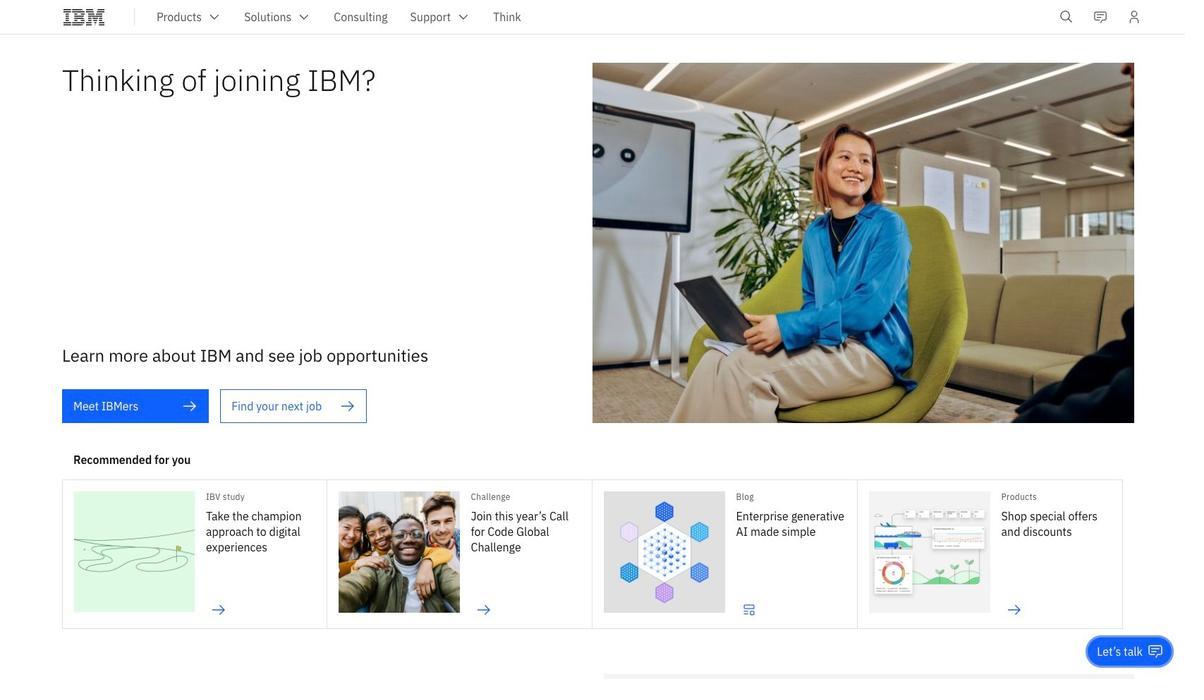 Task type: vqa. For each thing, say whether or not it's contained in the screenshot.
Search element
no



Task type: describe. For each thing, give the bounding box(es) containing it.
let's talk element
[[1097, 644, 1143, 660]]



